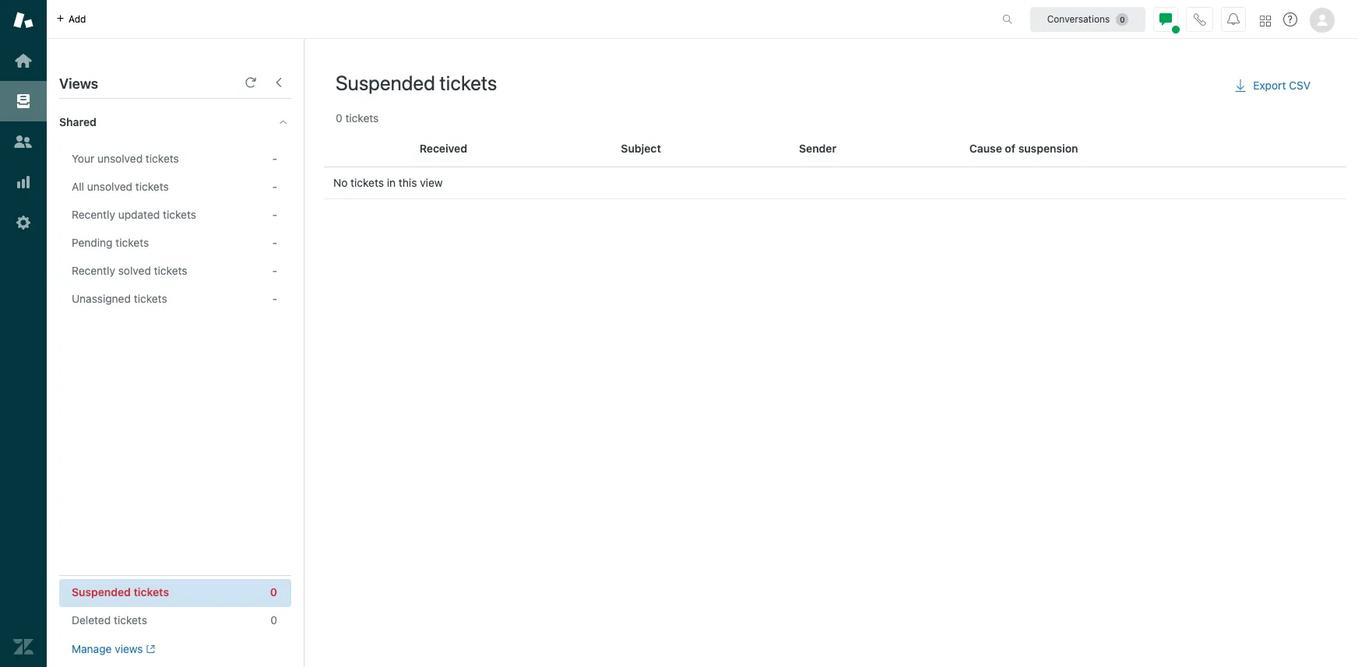 Task type: describe. For each thing, give the bounding box(es) containing it.
0 tickets
[[336, 111, 379, 125]]

export csv button
[[1222, 70, 1324, 101]]

tickets up received
[[440, 71, 497, 94]]

view
[[420, 176, 443, 189]]

- for recently solved tickets
[[272, 264, 277, 277]]

unsolved for all
[[87, 180, 132, 193]]

views
[[115, 643, 143, 656]]

updated
[[118, 208, 160, 221]]

- for your unsolved tickets
[[272, 152, 277, 165]]

shared
[[59, 115, 96, 129]]

tickets down shared dropdown button
[[146, 152, 179, 165]]

no
[[333, 176, 348, 189]]

tickets down solved
[[134, 292, 167, 305]]

add
[[69, 13, 86, 25]]

manage
[[72, 643, 112, 656]]

views
[[59, 76, 98, 92]]

tickets right updated
[[163, 208, 196, 221]]

button displays agent's chat status as online. image
[[1160, 13, 1172, 25]]

unsolved for your
[[97, 152, 143, 165]]

admin image
[[13, 213, 33, 233]]

pending
[[72, 236, 113, 249]]

recently solved tickets
[[72, 264, 187, 277]]

customers image
[[13, 132, 33, 152]]

tickets up no
[[345, 111, 379, 125]]

deleted
[[72, 614, 111, 627]]

your unsolved tickets
[[72, 152, 179, 165]]

views image
[[13, 91, 33, 111]]

tickets left in
[[351, 176, 384, 189]]

in
[[387, 176, 396, 189]]

0 for deleted tickets
[[271, 614, 277, 627]]

0 vertical spatial 0
[[336, 111, 343, 125]]

main element
[[0, 0, 47, 668]]

conversations button
[[1031, 7, 1146, 32]]

all unsolved tickets
[[72, 180, 169, 193]]

get started image
[[13, 51, 33, 71]]

export csv
[[1254, 79, 1311, 92]]

recently for recently updated tickets
[[72, 208, 115, 221]]

cause of suspension
[[970, 142, 1079, 155]]

deleted tickets
[[72, 614, 147, 627]]

all
[[72, 180, 84, 193]]

manage views link
[[72, 643, 155, 657]]

export
[[1254, 79, 1286, 92]]

shared button
[[47, 99, 262, 146]]

(opens in a new tab) image
[[143, 645, 155, 655]]



Task type: locate. For each thing, give the bounding box(es) containing it.
0 horizontal spatial suspended
[[72, 586, 131, 599]]

1 vertical spatial recently
[[72, 264, 115, 277]]

suspended tickets up deleted tickets
[[72, 586, 169, 599]]

zendesk products image
[[1260, 15, 1271, 26]]

csv
[[1289, 79, 1311, 92]]

0 vertical spatial suspended
[[336, 71, 435, 94]]

cause
[[970, 142, 1003, 155]]

1 vertical spatial unsolved
[[87, 180, 132, 193]]

suspended tickets for 0 tickets
[[336, 71, 497, 94]]

suspended tickets up 0 tickets
[[336, 71, 497, 94]]

- for pending tickets
[[272, 236, 277, 249]]

reporting image
[[13, 172, 33, 192]]

collapse views pane image
[[273, 76, 285, 89]]

zendesk image
[[13, 637, 33, 657]]

suspended up deleted tickets
[[72, 586, 131, 599]]

your
[[72, 152, 94, 165]]

suspended tickets for 0
[[72, 586, 169, 599]]

0 vertical spatial unsolved
[[97, 152, 143, 165]]

- for all unsolved tickets
[[272, 180, 277, 193]]

no tickets in this view
[[333, 176, 443, 189]]

recently for recently solved tickets
[[72, 264, 115, 277]]

1 vertical spatial suspended tickets
[[72, 586, 169, 599]]

recently down pending at top left
[[72, 264, 115, 277]]

manage views
[[72, 643, 143, 656]]

0 for suspended tickets
[[270, 586, 277, 599]]

recently
[[72, 208, 115, 221], [72, 264, 115, 277]]

get help image
[[1284, 12, 1298, 26]]

shared heading
[[47, 99, 304, 146]]

suspended
[[336, 71, 435, 94], [72, 586, 131, 599]]

unassigned tickets
[[72, 292, 167, 305]]

0 horizontal spatial suspended tickets
[[72, 586, 169, 599]]

unassigned
[[72, 292, 131, 305]]

0
[[336, 111, 343, 125], [270, 586, 277, 599], [271, 614, 277, 627]]

pending tickets
[[72, 236, 149, 249]]

suspended for 0
[[72, 586, 131, 599]]

2 vertical spatial 0
[[271, 614, 277, 627]]

1 horizontal spatial suspended tickets
[[336, 71, 497, 94]]

2 - from the top
[[272, 180, 277, 193]]

of
[[1005, 142, 1016, 155]]

suspended up 0 tickets
[[336, 71, 435, 94]]

received
[[420, 142, 467, 155]]

tickets down recently updated tickets
[[116, 236, 149, 249]]

tickets up views
[[114, 614, 147, 627]]

refresh views pane image
[[245, 76, 257, 89]]

subject
[[621, 142, 661, 155]]

1 - from the top
[[272, 152, 277, 165]]

tickets up updated
[[135, 180, 169, 193]]

notifications image
[[1228, 13, 1240, 25]]

suspended tickets
[[336, 71, 497, 94], [72, 586, 169, 599]]

1 recently from the top
[[72, 208, 115, 221]]

1 horizontal spatial suspended
[[336, 71, 435, 94]]

add button
[[47, 0, 95, 38]]

zendesk support image
[[13, 10, 33, 30]]

3 - from the top
[[272, 208, 277, 221]]

4 - from the top
[[272, 236, 277, 249]]

6 - from the top
[[272, 292, 277, 305]]

0 vertical spatial recently
[[72, 208, 115, 221]]

tickets up deleted tickets
[[134, 586, 169, 599]]

conversations
[[1048, 13, 1110, 25]]

suspended for 0 tickets
[[336, 71, 435, 94]]

1 vertical spatial 0
[[270, 586, 277, 599]]

1 vertical spatial suspended
[[72, 586, 131, 599]]

5 - from the top
[[272, 264, 277, 277]]

recently updated tickets
[[72, 208, 196, 221]]

unsolved right all
[[87, 180, 132, 193]]

2 recently from the top
[[72, 264, 115, 277]]

suspension
[[1019, 142, 1079, 155]]

sender
[[799, 142, 837, 155]]

tickets right solved
[[154, 264, 187, 277]]

solved
[[118, 264, 151, 277]]

recently up pending at top left
[[72, 208, 115, 221]]

-
[[272, 152, 277, 165], [272, 180, 277, 193], [272, 208, 277, 221], [272, 236, 277, 249], [272, 264, 277, 277], [272, 292, 277, 305]]

tickets
[[440, 71, 497, 94], [345, 111, 379, 125], [146, 152, 179, 165], [351, 176, 384, 189], [135, 180, 169, 193], [163, 208, 196, 221], [116, 236, 149, 249], [154, 264, 187, 277], [134, 292, 167, 305], [134, 586, 169, 599], [114, 614, 147, 627]]

this
[[399, 176, 417, 189]]

0 vertical spatial suspended tickets
[[336, 71, 497, 94]]

- for recently updated tickets
[[272, 208, 277, 221]]

unsolved up all unsolved tickets
[[97, 152, 143, 165]]

- for unassigned tickets
[[272, 292, 277, 305]]

unsolved
[[97, 152, 143, 165], [87, 180, 132, 193]]



Task type: vqa. For each thing, say whether or not it's contained in the screenshot.
Export CSV
yes



